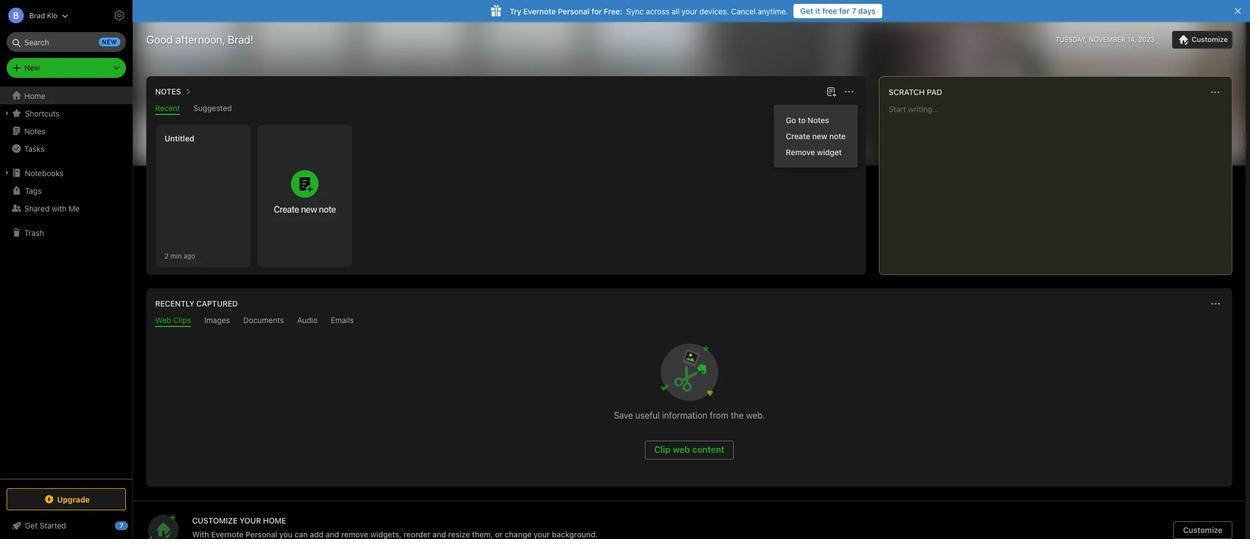 Task type: locate. For each thing, give the bounding box(es) containing it.
remove widget
[[786, 147, 842, 157]]

1 horizontal spatial notes
[[155, 87, 181, 96]]

1 horizontal spatial create new note
[[786, 131, 846, 141]]

2 for from the left
[[592, 6, 602, 16]]

1 for from the left
[[839, 6, 850, 15]]

shortcuts button
[[0, 104, 132, 122]]

7 left the days
[[852, 6, 856, 15]]

me
[[69, 204, 80, 213]]

1 vertical spatial get
[[25, 521, 38, 530]]

dropdown list menu
[[775, 112, 857, 160]]

tasks
[[24, 144, 44, 153]]

7 inside button
[[852, 6, 856, 15]]

clip
[[654, 445, 671, 455]]

0 vertical spatial more actions image
[[1209, 86, 1222, 99]]

get it free for 7 days
[[800, 6, 876, 15]]

0 vertical spatial new
[[102, 38, 117, 45]]

home
[[263, 516, 286, 525]]

images
[[204, 315, 230, 325]]

captured
[[196, 299, 238, 308]]

Search text field
[[14, 32, 118, 52]]

notebooks link
[[0, 164, 132, 182]]

1 horizontal spatial for
[[839, 6, 850, 15]]

save
[[614, 410, 633, 420]]

tasks button
[[0, 140, 132, 157]]

2 vertical spatial new
[[301, 204, 317, 214]]

notes up the tasks
[[24, 126, 45, 136]]

create
[[786, 131, 810, 141], [274, 204, 299, 214]]

0 horizontal spatial 7
[[120, 522, 123, 529]]

for
[[839, 6, 850, 15], [592, 6, 602, 16]]

0 vertical spatial notes
[[155, 87, 181, 96]]

1 vertical spatial customize
[[1183, 525, 1223, 535]]

0 horizontal spatial create
[[274, 204, 299, 214]]

for right free
[[839, 6, 850, 15]]

web clips tab panel
[[146, 327, 1233, 487]]

7 left the click to collapse icon
[[120, 522, 123, 529]]

remove widget link
[[775, 144, 857, 160]]

0 horizontal spatial note
[[319, 204, 336, 214]]

tree
[[0, 87, 133, 478]]

tab list containing recent
[[149, 103, 864, 115]]

note
[[829, 131, 846, 141], [319, 204, 336, 214]]

get inside button
[[800, 6, 814, 15]]

0 vertical spatial tab list
[[149, 103, 864, 115]]

get for get started
[[25, 521, 38, 530]]

documents
[[243, 315, 284, 325]]

new
[[102, 38, 117, 45], [812, 131, 827, 141], [301, 204, 317, 214]]

2 tab list from the top
[[149, 315, 1230, 327]]

upgrade
[[57, 495, 90, 504]]

tab list containing web clips
[[149, 315, 1230, 327]]

create new note
[[786, 131, 846, 141], [274, 204, 336, 214]]

0 vertical spatial create
[[786, 131, 810, 141]]

1 vertical spatial new
[[812, 131, 827, 141]]

new
[[24, 63, 40, 72]]

settings image
[[113, 9, 126, 22]]

across
[[646, 6, 670, 16]]

clip web content
[[654, 445, 725, 455]]

days
[[858, 6, 876, 15]]

notes inside button
[[155, 87, 181, 96]]

notes up recent at the top of page
[[155, 87, 181, 96]]

7
[[852, 6, 856, 15], [120, 522, 123, 529]]

more actions image for recently captured
[[1209, 297, 1223, 310]]

evernote
[[523, 6, 556, 16]]

get for get it free for 7 days
[[800, 6, 814, 15]]

0 vertical spatial note
[[829, 131, 846, 141]]

get left it
[[800, 6, 814, 15]]

free:
[[604, 6, 623, 16]]

new inside "dropdown list" menu
[[812, 131, 827, 141]]

clips
[[173, 315, 191, 325]]

More actions field
[[842, 84, 857, 99], [1208, 84, 1223, 100], [1208, 296, 1224, 311]]

emails tab
[[331, 315, 354, 327]]

0 horizontal spatial new
[[102, 38, 117, 45]]

web
[[673, 445, 690, 455]]

good
[[146, 33, 173, 46]]

get left started
[[25, 521, 38, 530]]

0 vertical spatial get
[[800, 6, 814, 15]]

tuesday, november 14, 2023
[[1056, 35, 1155, 44]]

get inside help and learning task checklist field
[[25, 521, 38, 530]]

for left "free:"
[[592, 6, 602, 16]]

0 horizontal spatial create new note
[[274, 204, 336, 214]]

tab list
[[149, 103, 864, 115], [149, 315, 1230, 327]]

0 vertical spatial create new note
[[786, 131, 846, 141]]

tree containing home
[[0, 87, 133, 478]]

get
[[800, 6, 814, 15], [25, 521, 38, 530]]

0 horizontal spatial get
[[25, 521, 38, 530]]

Start writing… text field
[[889, 104, 1232, 266]]

1 vertical spatial 7
[[120, 522, 123, 529]]

1 vertical spatial create new note
[[274, 204, 336, 214]]

2 horizontal spatial new
[[812, 131, 827, 141]]

0 horizontal spatial notes
[[24, 126, 45, 136]]

Help and Learning task checklist field
[[0, 517, 133, 535]]

more actions field for scratch pad
[[1208, 84, 1223, 100]]

more actions image
[[1209, 86, 1222, 99], [1209, 297, 1223, 310]]

try evernote personal for free: sync across all your devices. cancel anytime.
[[510, 6, 788, 16]]

notes inside "dropdown list" menu
[[808, 115, 829, 125]]

7 inside help and learning task checklist field
[[120, 522, 123, 529]]

1 horizontal spatial get
[[800, 6, 814, 15]]

audio tab
[[297, 315, 318, 327]]

2 horizontal spatial notes
[[808, 115, 829, 125]]

1 vertical spatial notes
[[808, 115, 829, 125]]

1 horizontal spatial 7
[[852, 6, 856, 15]]

recent tab
[[155, 103, 180, 115]]

web clips
[[155, 315, 191, 325]]

anytime.
[[758, 6, 788, 16]]

1 horizontal spatial note
[[829, 131, 846, 141]]

1 tab list from the top
[[149, 103, 864, 115]]

for inside button
[[839, 6, 850, 15]]

1 vertical spatial note
[[319, 204, 336, 214]]

notebooks
[[25, 168, 64, 178]]

1 vertical spatial more actions image
[[1209, 297, 1223, 310]]

1 horizontal spatial create
[[786, 131, 810, 141]]

0 vertical spatial 7
[[852, 6, 856, 15]]

trash link
[[0, 224, 132, 241]]

notes up create new note link at the top of the page
[[808, 115, 829, 125]]

tags
[[25, 186, 42, 195]]

customize
[[1192, 35, 1228, 44], [1183, 525, 1223, 535]]

1 horizontal spatial new
[[301, 204, 317, 214]]

your
[[682, 6, 697, 16]]

save useful information from the web.
[[614, 410, 765, 420]]

0 horizontal spatial for
[[592, 6, 602, 16]]

note inside create new note link
[[829, 131, 846, 141]]

emails
[[331, 315, 354, 325]]

information
[[662, 410, 708, 420]]

2 vertical spatial notes
[[24, 126, 45, 136]]

customize button
[[1173, 31, 1233, 49], [1174, 521, 1233, 539]]

create new note button
[[257, 125, 352, 267]]

untitled
[[165, 134, 194, 143]]

brad klo
[[29, 11, 58, 20]]

free
[[822, 6, 837, 15]]

widget
[[817, 147, 842, 157]]

web clips tab
[[155, 315, 191, 327]]

scratch
[[889, 87, 925, 97]]

1 vertical spatial tab list
[[149, 315, 1230, 327]]

click to collapse image
[[128, 519, 137, 532]]

1 vertical spatial create
[[274, 204, 299, 214]]

tab list for notes
[[149, 103, 864, 115]]

brad
[[29, 11, 45, 20]]

notes
[[155, 87, 181, 96], [808, 115, 829, 125], [24, 126, 45, 136]]

shared with me
[[24, 204, 80, 213]]



Task type: describe. For each thing, give the bounding box(es) containing it.
new search field
[[14, 32, 120, 52]]

your
[[240, 516, 261, 525]]

new inside search box
[[102, 38, 117, 45]]

home link
[[0, 87, 133, 104]]

devices.
[[700, 6, 729, 16]]

recent
[[155, 103, 180, 113]]

all
[[672, 6, 680, 16]]

2 min ago
[[165, 252, 195, 260]]

home
[[24, 91, 45, 100]]

0 vertical spatial customize
[[1192, 35, 1228, 44]]

more actions image for scratch pad
[[1209, 86, 1222, 99]]

create new note inside "dropdown list" menu
[[786, 131, 846, 141]]

useful
[[635, 410, 660, 420]]

for for 7
[[839, 6, 850, 15]]

from
[[710, 410, 729, 420]]

notes link
[[0, 122, 132, 140]]

recently captured button
[[153, 297, 238, 310]]

scratch pad button
[[887, 86, 943, 99]]

recently captured
[[155, 299, 238, 308]]

shared
[[24, 204, 50, 213]]

to
[[798, 115, 806, 125]]

tags button
[[0, 182, 132, 199]]

web.
[[746, 410, 765, 420]]

get started
[[25, 521, 66, 530]]

started
[[40, 521, 66, 530]]

get it free for 7 days button
[[794, 4, 883, 18]]

audio
[[297, 315, 318, 325]]

notes button
[[153, 85, 194, 98]]

go
[[786, 115, 796, 125]]

more actions image
[[843, 85, 856, 98]]

personal
[[558, 6, 590, 16]]

documents tab
[[243, 315, 284, 327]]

images tab
[[204, 315, 230, 327]]

try
[[510, 6, 521, 16]]

web
[[155, 315, 171, 325]]

for for free:
[[592, 6, 602, 16]]

klo
[[47, 11, 58, 20]]

expand notebooks image
[[3, 168, 12, 177]]

customize
[[192, 516, 238, 525]]

the
[[731, 410, 744, 420]]

go to notes link
[[775, 112, 857, 128]]

tab list for recently captured
[[149, 315, 1230, 327]]

create inside button
[[274, 204, 299, 214]]

cancel
[[731, 6, 756, 16]]

create inside "dropdown list" menu
[[786, 131, 810, 141]]

more actions field for recently captured
[[1208, 296, 1224, 311]]

upgrade button
[[7, 488, 126, 510]]

trash
[[24, 228, 44, 237]]

1 vertical spatial customize button
[[1174, 521, 1233, 539]]

recent tab panel
[[146, 115, 866, 275]]

2023
[[1139, 35, 1155, 44]]

shortcuts
[[25, 109, 60, 118]]

it
[[816, 6, 821, 15]]

scratch pad
[[889, 87, 943, 97]]

shared with me link
[[0, 199, 132, 217]]

note inside create new note button
[[319, 204, 336, 214]]

clip web content button
[[645, 441, 734, 459]]

0 vertical spatial customize button
[[1173, 31, 1233, 49]]

tuesday,
[[1056, 35, 1087, 44]]

brad!
[[228, 33, 254, 46]]

content
[[692, 445, 725, 455]]

november
[[1089, 35, 1126, 44]]

good afternoon, brad!
[[146, 33, 254, 46]]

afternoon,
[[176, 33, 225, 46]]

with
[[52, 204, 67, 213]]

Account field
[[0, 4, 69, 27]]

create new note link
[[775, 128, 857, 144]]

pad
[[927, 87, 943, 97]]

ago
[[184, 252, 195, 260]]

notes inside tree
[[24, 126, 45, 136]]

suggested
[[193, 103, 232, 113]]

create new note inside button
[[274, 204, 336, 214]]

remove
[[786, 147, 815, 157]]

min
[[170, 252, 182, 260]]

go to notes
[[786, 115, 829, 125]]

suggested tab
[[193, 103, 232, 115]]

2
[[165, 252, 169, 260]]

new button
[[7, 58, 126, 78]]

new inside button
[[301, 204, 317, 214]]

sync
[[626, 6, 644, 16]]

customize your home
[[192, 516, 286, 525]]

14,
[[1128, 35, 1137, 44]]

recently
[[155, 299, 194, 308]]



Task type: vqa. For each thing, say whether or not it's contained in the screenshot.
shortcut
no



